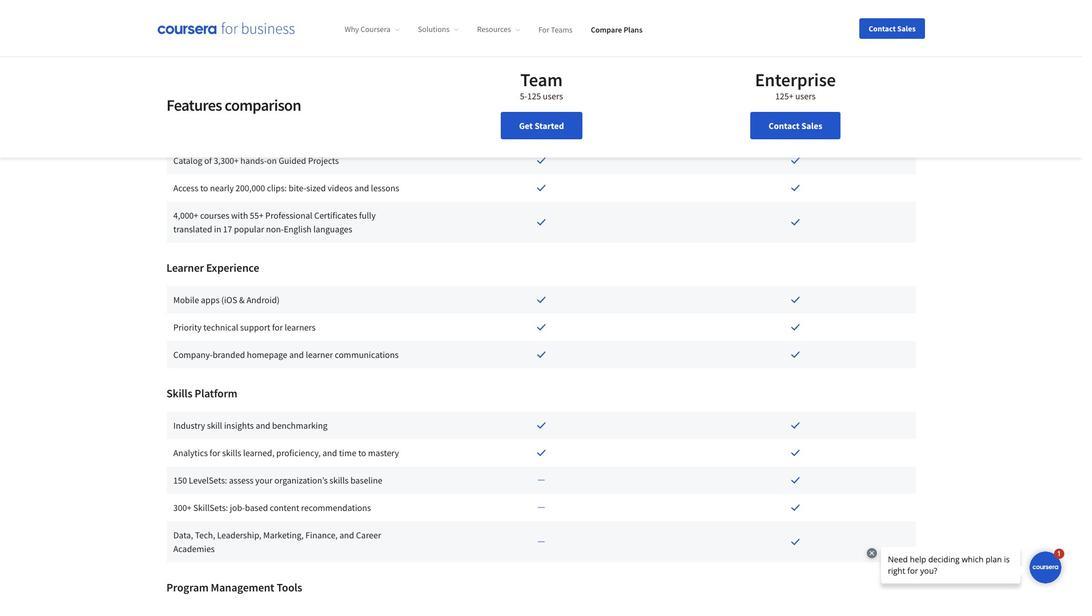 Task type: describe. For each thing, give the bounding box(es) containing it.
150
[[173, 475, 187, 486]]

compare plans
[[591, 24, 643, 34]]

technical
[[204, 321, 239, 333]]

and right insights
[[256, 420, 270, 431]]

4,000+
[[173, 209, 198, 221]]

skillsets:
[[193, 502, 228, 513]]

solutions
[[418, 24, 450, 34]]

communications
[[335, 349, 399, 360]]

team
[[521, 69, 563, 91]]

branded
[[213, 349, 245, 360]]

sized
[[307, 182, 326, 193]]

videos
[[328, 182, 353, 193]]

sales for contact sales button
[[898, 23, 916, 33]]

popular
[[234, 223, 264, 235]]

hands-
[[241, 155, 267, 166]]

data,
[[173, 529, 193, 541]]

english
[[284, 223, 312, 235]]

clips:
[[267, 182, 287, 193]]

company-
[[173, 349, 213, 360]]

tech,
[[195, 529, 215, 541]]

priority
[[173, 321, 202, 333]]

resources
[[477, 24, 511, 34]]

300+ skillsets: job-based content recommendations
[[173, 502, 371, 513]]

job-
[[230, 502, 245, 513]]

experience
[[206, 260, 259, 275]]

plans
[[624, 24, 643, 34]]

300+
[[173, 502, 192, 513]]

industry skill insights and benchmarking
[[173, 420, 328, 431]]

contact sales for contact sales button
[[869, 23, 916, 33]]

1 vertical spatial to
[[359, 447, 366, 459]]

solutions link
[[418, 24, 459, 34]]

5-
[[520, 90, 528, 102]]

world-class content
[[167, 52, 266, 67]]

certificates
[[314, 209, 358, 221]]

assess
[[229, 475, 254, 486]]

tools
[[277, 580, 303, 595]]

companies
[[173, 100, 215, 111]]

and left the time
[[323, 447, 337, 459]]

and right videos
[[355, 182, 369, 193]]

content
[[270, 502, 300, 513]]

support
[[240, 321, 271, 333]]

career
[[356, 529, 381, 541]]

150 levelsets: assess your organization's skills baseline
[[173, 475, 383, 486]]

catalog of 3,300+ hands-on guided projects
[[173, 155, 339, 166]]

industry
[[173, 420, 205, 431]]

get started
[[519, 120, 564, 131]]

4,000+ courses with 55+ professional certificates fully translated in 17 popular non-english languages
[[173, 209, 376, 235]]

learner
[[167, 260, 204, 275]]

levelsets:
[[189, 475, 227, 486]]

coursera for business image
[[157, 22, 295, 34]]

languages
[[314, 223, 353, 235]]

baseline
[[351, 475, 383, 486]]

comparison
[[225, 95, 301, 115]]

proficiency,
[[276, 447, 321, 459]]

why
[[345, 24, 359, 34]]

started
[[535, 120, 564, 131]]

get started link
[[501, 112, 583, 139]]

1 horizontal spatial skills
[[330, 475, 349, 486]]

analytics
[[173, 447, 208, 459]]

program management tools
[[167, 580, 303, 595]]

access
[[173, 182, 199, 193]]

projects
[[308, 155, 339, 166]]

of for 3,300+
[[204, 155, 212, 166]]

homepage
[[247, 349, 288, 360]]

skills
[[167, 386, 193, 400]]

translated
[[173, 223, 212, 235]]

for teams
[[539, 24, 573, 34]]

compare plans link
[[591, 24, 643, 34]]

class
[[199, 52, 224, 67]]

program
[[167, 580, 209, 595]]

features comparison
[[167, 95, 301, 115]]

enterprise 125+ users
[[756, 69, 837, 102]]

skills platform
[[167, 386, 238, 400]]

125+
[[776, 90, 794, 102]]

for teams link
[[539, 24, 573, 34]]

1 horizontal spatial for
[[272, 321, 283, 333]]

recommendations
[[301, 502, 371, 513]]

from
[[272, 86, 290, 97]]

in
[[214, 223, 221, 235]]

sales for contact sales link
[[802, 120, 823, 131]]

contact sales for contact sales link
[[769, 120, 823, 131]]

catalog for catalog of 3,300+ hands-on guided projects
[[173, 155, 203, 166]]

for
[[539, 24, 550, 34]]



Task type: locate. For each thing, give the bounding box(es) containing it.
1 horizontal spatial contact
[[869, 23, 896, 33]]

access to nearly 200,000 clips: bite-sized videos and lessons
[[173, 182, 400, 193]]

courses inside '4,000+ courses with 55+ professional certificates fully translated in 17 popular non-english languages'
[[200, 209, 230, 221]]

skills left learned,
[[222, 447, 241, 459]]

1 horizontal spatial to
[[359, 447, 366, 459]]

contact
[[869, 23, 896, 33], [769, 120, 800, 131]]

0 horizontal spatial sales
[[802, 120, 823, 131]]

for right analytics
[[210, 447, 220, 459]]

1 catalog from the top
[[173, 86, 203, 97]]

bite-
[[289, 182, 307, 193]]

of for 5,800+
[[204, 86, 212, 97]]

contact sales button
[[860, 18, 925, 39]]

2 of from the top
[[204, 155, 212, 166]]

0 horizontal spatial to
[[200, 182, 208, 193]]

0 horizontal spatial for
[[210, 447, 220, 459]]

0 vertical spatial courses
[[241, 86, 270, 97]]

catalog inside catalog of 5,800+ courses from top universities and companies
[[173, 86, 203, 97]]

analytics for skills learned, proficiency, and time to mastery
[[173, 447, 399, 459]]

1 horizontal spatial sales
[[898, 23, 916, 33]]

0 horizontal spatial contact
[[769, 120, 800, 131]]

on
[[267, 155, 277, 166]]

universities
[[307, 86, 351, 97]]

data, tech, leadership, marketing, finance, and career academies
[[173, 529, 381, 555]]

1 horizontal spatial contact sales
[[869, 23, 916, 33]]

based
[[245, 502, 268, 513]]

users right 125+
[[796, 90, 816, 102]]

0 vertical spatial sales
[[898, 23, 916, 33]]

insights
[[224, 420, 254, 431]]

your
[[255, 475, 273, 486]]

of left 5,800+ on the left top
[[204, 86, 212, 97]]

users
[[543, 90, 564, 102], [796, 90, 816, 102]]

professional
[[265, 209, 313, 221]]

1 vertical spatial of
[[204, 155, 212, 166]]

fully
[[359, 209, 376, 221]]

1 of from the top
[[204, 86, 212, 97]]

5,800+
[[214, 86, 239, 97]]

catalog of 5,800+ courses from top universities and companies
[[173, 86, 367, 111]]

learners
[[285, 321, 316, 333]]

learner experience
[[167, 260, 259, 275]]

guided
[[279, 155, 306, 166]]

to
[[200, 182, 208, 193], [359, 447, 366, 459]]

(ios
[[221, 294, 237, 305]]

benchmarking
[[272, 420, 328, 431]]

organization's
[[275, 475, 328, 486]]

1 vertical spatial courses
[[200, 209, 230, 221]]

to left the nearly
[[200, 182, 208, 193]]

and inside the data, tech, leadership, marketing, finance, and career academies
[[340, 529, 354, 541]]

0 vertical spatial catalog
[[173, 86, 203, 97]]

for right support
[[272, 321, 283, 333]]

1 vertical spatial skills
[[330, 475, 349, 486]]

0 horizontal spatial courses
[[200, 209, 230, 221]]

and
[[352, 86, 367, 97], [355, 182, 369, 193], [289, 349, 304, 360], [256, 420, 270, 431], [323, 447, 337, 459], [340, 529, 354, 541]]

0 horizontal spatial users
[[543, 90, 564, 102]]

mobile
[[173, 294, 199, 305]]

users inside the team 5-125 users
[[543, 90, 564, 102]]

courses inside catalog of 5,800+ courses from top universities and companies
[[241, 86, 270, 97]]

marketing,
[[263, 529, 304, 541]]

2 catalog from the top
[[173, 155, 203, 166]]

2 users from the left
[[796, 90, 816, 102]]

apps
[[201, 294, 220, 305]]

courses left from
[[241, 86, 270, 97]]

17
[[223, 223, 232, 235]]

world-
[[167, 52, 199, 67]]

why coursera link
[[345, 24, 400, 34]]

catalog for catalog of 5,800+ courses from top universities and companies
[[173, 86, 203, 97]]

&
[[239, 294, 245, 305]]

1 vertical spatial for
[[210, 447, 220, 459]]

leadership,
[[217, 529, 262, 541]]

finance,
[[306, 529, 338, 541]]

get
[[519, 120, 533, 131]]

0 vertical spatial for
[[272, 321, 283, 333]]

for
[[272, 321, 283, 333], [210, 447, 220, 459]]

0 vertical spatial of
[[204, 86, 212, 97]]

platform
[[195, 386, 238, 400]]

academies
[[173, 543, 215, 555]]

teams
[[551, 24, 573, 34]]

catalog up the access
[[173, 155, 203, 166]]

and left learner
[[289, 349, 304, 360]]

contact sales inside button
[[869, 23, 916, 33]]

1 vertical spatial contact sales
[[769, 120, 823, 131]]

coursera
[[361, 24, 391, 34]]

skills left baseline
[[330, 475, 349, 486]]

contact inside button
[[869, 23, 896, 33]]

team 5-125 users
[[520, 69, 564, 102]]

courses up in
[[200, 209, 230, 221]]

1 users from the left
[[543, 90, 564, 102]]

3,300+
[[214, 155, 239, 166]]

learned,
[[243, 447, 275, 459]]

skills
[[222, 447, 241, 459], [330, 475, 349, 486]]

contact for contact sales button
[[869, 23, 896, 33]]

mastery
[[368, 447, 399, 459]]

of left the 3,300+ at top
[[204, 155, 212, 166]]

1 vertical spatial sales
[[802, 120, 823, 131]]

125
[[528, 90, 541, 102]]

sales inside button
[[898, 23, 916, 33]]

0 vertical spatial skills
[[222, 447, 241, 459]]

and right universities
[[352, 86, 367, 97]]

0 horizontal spatial skills
[[222, 447, 241, 459]]

content
[[227, 52, 266, 67]]

courses
[[241, 86, 270, 97], [200, 209, 230, 221]]

android)
[[247, 294, 280, 305]]

0 vertical spatial contact sales
[[869, 23, 916, 33]]

and left career
[[340, 529, 354, 541]]

resources link
[[477, 24, 521, 34]]

to right the time
[[359, 447, 366, 459]]

time
[[339, 447, 357, 459]]

200,000
[[236, 182, 265, 193]]

catalog up companies
[[173, 86, 203, 97]]

priority technical support for learners
[[173, 321, 316, 333]]

1 horizontal spatial courses
[[241, 86, 270, 97]]

users inside enterprise 125+ users
[[796, 90, 816, 102]]

non-
[[266, 223, 284, 235]]

and inside catalog of 5,800+ courses from top universities and companies
[[352, 86, 367, 97]]

0 horizontal spatial contact sales
[[769, 120, 823, 131]]

1 horizontal spatial users
[[796, 90, 816, 102]]

users right "125"
[[543, 90, 564, 102]]

1 vertical spatial contact
[[769, 120, 800, 131]]

sales
[[898, 23, 916, 33], [802, 120, 823, 131]]

mobile apps (ios & android)
[[173, 294, 280, 305]]

compare
[[591, 24, 623, 34]]

of inside catalog of 5,800+ courses from top universities and companies
[[204, 86, 212, 97]]

nearly
[[210, 182, 234, 193]]

1 vertical spatial catalog
[[173, 155, 203, 166]]

features
[[167, 95, 222, 115]]

top
[[292, 86, 305, 97]]

contact for contact sales link
[[769, 120, 800, 131]]

0 vertical spatial to
[[200, 182, 208, 193]]

lessons
[[371, 182, 400, 193]]

0 vertical spatial contact
[[869, 23, 896, 33]]

skill
[[207, 420, 222, 431]]



Task type: vqa. For each thing, say whether or not it's contained in the screenshot.
enroll for free starts mar 7
no



